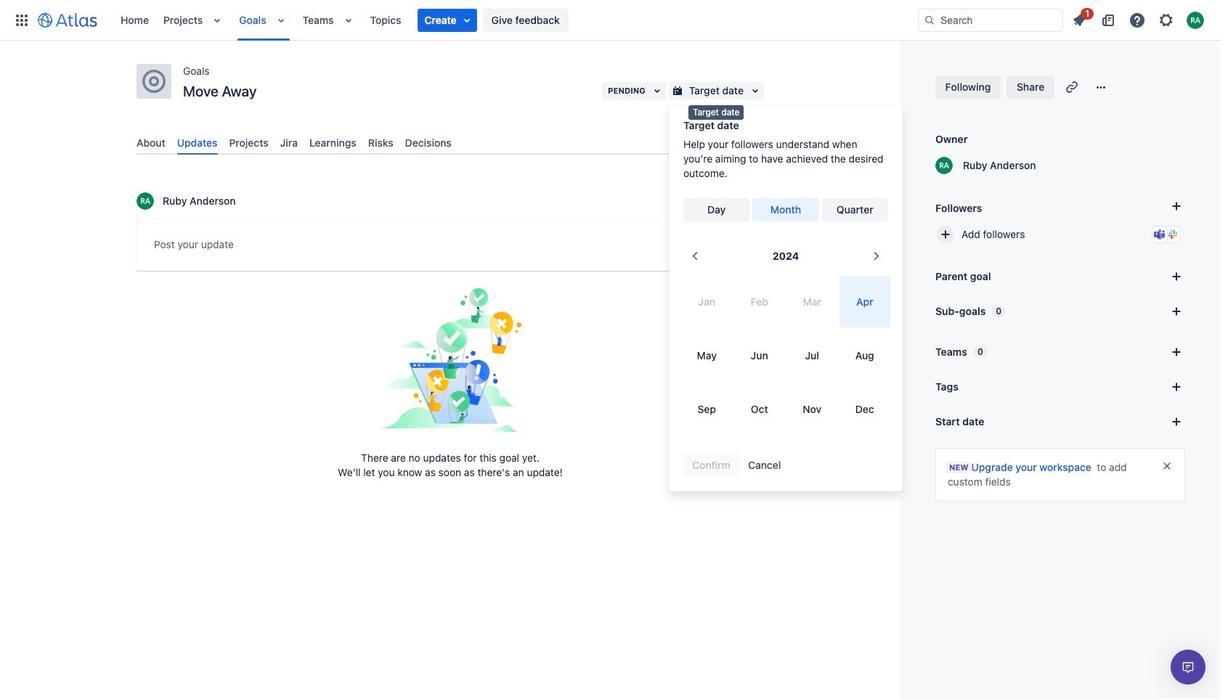 Task type: vqa. For each thing, say whether or not it's contained in the screenshot.
Jira icon
no



Task type: describe. For each thing, give the bounding box(es) containing it.
Search field
[[918, 8, 1064, 32]]

add team image
[[1168, 344, 1186, 361]]

set start date image
[[1168, 413, 1186, 431]]

add follower image
[[937, 226, 955, 243]]

notifications image
[[1071, 11, 1088, 29]]

search image
[[924, 14, 936, 26]]

goal icon image
[[142, 70, 166, 93]]

top element
[[9, 0, 918, 40]]

0 horizontal spatial list
[[113, 0, 918, 40]]

add tag image
[[1168, 379, 1186, 396]]

1 horizontal spatial list item
[[1067, 5, 1094, 32]]

msteams logo showing  channels are connected to this goal image
[[1155, 229, 1166, 240]]



Task type: locate. For each thing, give the bounding box(es) containing it.
see next year image
[[868, 248, 886, 265]]

open intercom messenger image
[[1180, 659, 1197, 676]]

add a follower image
[[1168, 198, 1186, 215]]

tooltip
[[689, 105, 744, 120]]

see previous year image
[[687, 248, 704, 265]]

account image
[[1187, 11, 1205, 29]]

1 horizontal spatial list
[[1067, 5, 1212, 32]]

0 horizontal spatial list item
[[417, 8, 477, 32]]

Main content area, start typing to enter text. text field
[[154, 236, 747, 259]]

None search field
[[918, 8, 1064, 32]]

settings image
[[1158, 11, 1176, 29]]

list item inside top element
[[417, 8, 477, 32]]

banner
[[0, 0, 1221, 41]]

list
[[113, 0, 918, 40], [1067, 5, 1212, 32]]

help image
[[1129, 11, 1147, 29]]

more icon image
[[1093, 78, 1110, 96]]

slack logo showing nan channels are connected to this goal image
[[1168, 229, 1179, 240]]

list item
[[1067, 5, 1094, 32], [417, 8, 477, 32]]

close banner image
[[1162, 461, 1173, 472]]

tab list
[[131, 131, 770, 155]]

switch to... image
[[13, 11, 31, 29]]



